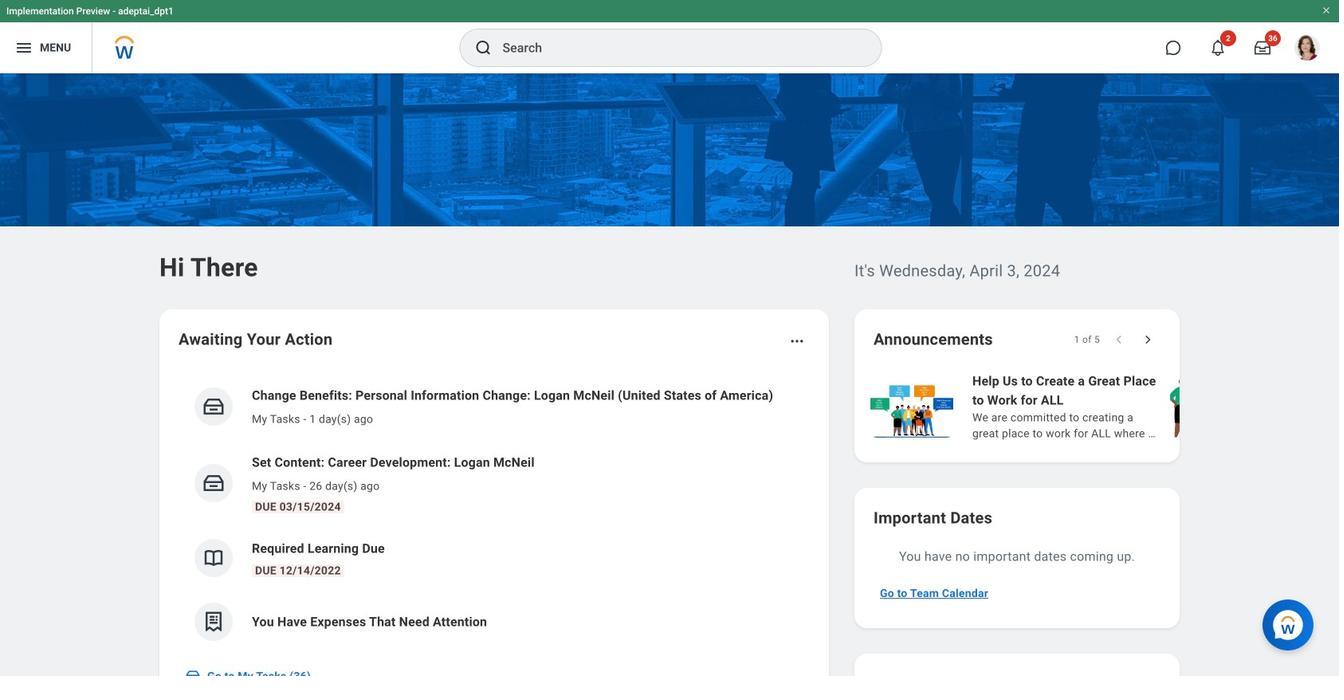 Task type: locate. For each thing, give the bounding box(es) containing it.
close environment banner image
[[1322, 6, 1332, 15]]

profile logan mcneil image
[[1295, 35, 1321, 64]]

Search Workday  search field
[[503, 30, 849, 65]]

inbox image
[[185, 668, 201, 676]]

banner
[[0, 0, 1340, 73]]

1 vertical spatial inbox image
[[202, 471, 226, 495]]

notifications large image
[[1210, 40, 1226, 56]]

related actions image
[[789, 333, 805, 349]]

dashboard expenses image
[[202, 610, 226, 634]]

0 vertical spatial inbox image
[[202, 395, 226, 419]]

book open image
[[202, 546, 226, 570]]

status
[[1075, 333, 1100, 346]]

0 horizontal spatial list
[[179, 373, 810, 654]]

inbox image
[[202, 395, 226, 419], [202, 471, 226, 495]]

inbox large image
[[1255, 40, 1271, 56]]

main content
[[0, 73, 1340, 676]]

chevron left small image
[[1112, 332, 1128, 348]]

list
[[868, 370, 1340, 443], [179, 373, 810, 654]]



Task type: vqa. For each thing, say whether or not it's contained in the screenshot.
We value our talented employees, and whenever possible strive to help one of our associates grow professionally before recruiting new talent to our open positions. If you think the open position you see is right for you, we encourage you to apply!
no



Task type: describe. For each thing, give the bounding box(es) containing it.
justify image
[[14, 38, 33, 57]]

chevron right small image
[[1140, 332, 1156, 348]]

2 inbox image from the top
[[202, 471, 226, 495]]

search image
[[474, 38, 493, 57]]

1 inbox image from the top
[[202, 395, 226, 419]]

1 horizontal spatial list
[[868, 370, 1340, 443]]



